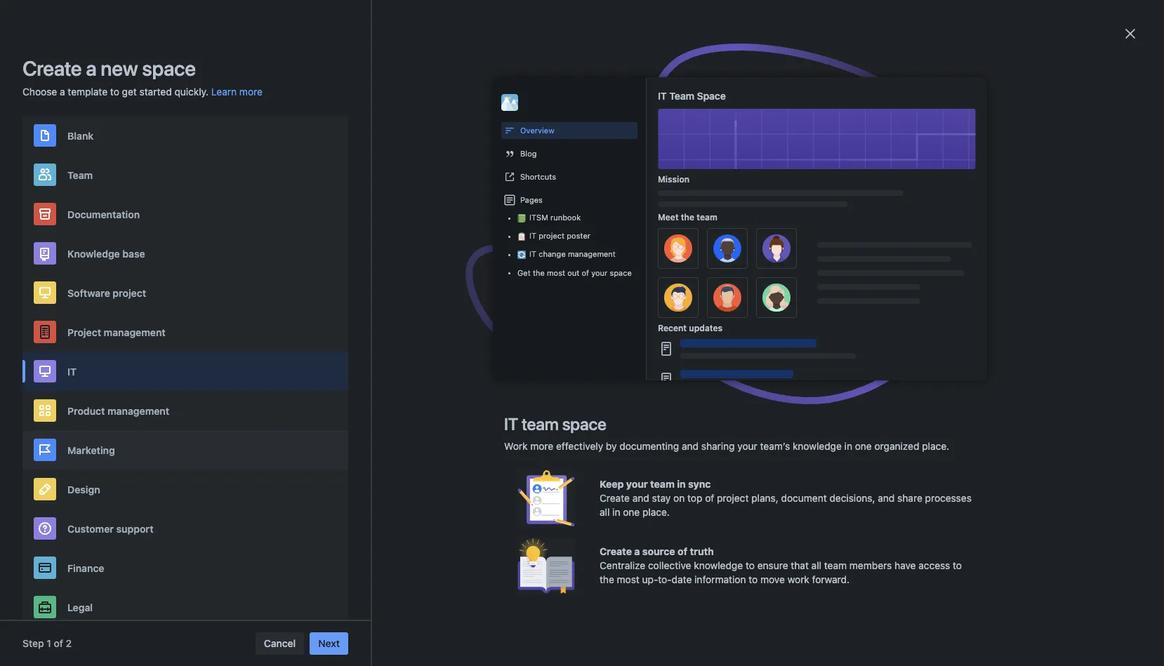 Task type: locate. For each thing, give the bounding box(es) containing it.
visited 1 minute ago up 'blog'
[[475, 129, 550, 138]]

october up the participants
[[442, 445, 479, 457]]

0 horizontal spatial date
[[586, 587, 607, 599]]

section
[[409, 587, 442, 599]]

place. inside the it team space work more effectively by documenting and sharing your team's knowledge in one organized place.
[[922, 440, 950, 452]]

minutes right 10
[[514, 204, 543, 214]]

1 october 20, 2023 button from the top
[[442, 325, 522, 339]]

their
[[544, 468, 564, 480]]

2 20, from the top
[[481, 445, 496, 457]]

owned by up include
[[316, 326, 364, 338]]

information inside create a source of truth centralize collective knowledge to ensure that all team members have access to the most up-to-date information to move work forward.
[[695, 574, 746, 586]]

2 minute from the left
[[509, 129, 534, 138]]

1 horizontal spatial knowledge
[[793, 440, 842, 452]]

2 \n from the left
[[461, 615, 470, 627]]

on down "input" in the left bottom of the page
[[358, 615, 369, 627]]

october 20, 2023 • my first space
[[442, 445, 596, 457], [442, 565, 596, 577]]

space up 'blog'
[[531, 109, 553, 118]]

project for software
[[113, 287, 146, 299]]

1 vertical spatial date
[[586, 587, 607, 599]]

0 vertical spatial recent
[[107, 93, 139, 105]]

0 horizontal spatial visited 1 minute ago
[[475, 129, 550, 138]]

1 horizontal spatial notes
[[545, 496, 571, 508]]

0 vertical spatial 20,
[[481, 326, 496, 338]]

1 horizontal spatial out
[[568, 268, 580, 277]]

1 horizontal spatial project
[[539, 231, 565, 240]]

add right //
[[559, 587, 576, 599]]

october for participants
[[442, 445, 479, 457]]

2 october 20, 2023 • my first space from the top
[[442, 565, 596, 577]]

2 vertical spatial management
[[108, 405, 169, 417]]

some inside create a stellar overview the overview is the first page visitors will see when they visit your space, so it helps to include some information on what the space is about and what your team is working on. overview.svg add a header image. this gives your overview visual appeal and makes it welcoming for visitors. explain what the space is for. start
[[352, 362, 376, 374]]

project inside "button"
[[113, 287, 146, 299]]

1 horizontal spatial all
[[812, 560, 822, 572]]

by up 'stellar'
[[351, 326, 362, 338]]

first inside create a stellar overview the overview is the first page visitors will see when they visit your space, so it helps to include some information on what the space is about and what your team is working on. overview.svg add a header image. this gives your overview visual appeal and makes it welcoming for visitors. explain what the space is for. start
[[520, 348, 538, 360]]

they
[[664, 348, 684, 360], [379, 482, 398, 494]]

create for source
[[600, 546, 632, 558]]

greg up 10
[[501, 185, 519, 194]]

0 vertical spatial add
[[755, 468, 773, 480]]

october 20, 2023 button for template - weekly status report
[[442, 564, 522, 578]]

for
[[670, 377, 683, 388], [549, 482, 562, 494], [742, 482, 755, 494], [573, 496, 586, 508], [445, 587, 457, 599]]

started
[[140, 86, 172, 98], [538, 173, 573, 185]]

or
[[1004, 232, 1014, 244], [461, 601, 471, 613], [617, 615, 626, 627]]

1 vertical spatial management
[[104, 326, 166, 338]]

management inside button
[[104, 326, 166, 338]]

all inside keep your team in sync create and stay on top of project plans, document decisions, and share processes all in one place.
[[600, 506, 610, 518]]

space up visual
[[489, 362, 516, 374]]

:arrows_counterclockwise: image
[[518, 251, 526, 259], [518, 251, 526, 259]]

create a new space dialog
[[0, 0, 1165, 667]]

visit
[[687, 348, 705, 360]]

and inside whiteboards are available in beta more freeform than pages or blogs, whiteboards empower teams to organize and brainstorm in new ways.
[[925, 261, 942, 273]]

0 vertical spatial owned
[[316, 326, 348, 338]]

new
[[101, 56, 138, 80], [1007, 261, 1026, 273]]

1 vertical spatial greg robinson
[[107, 240, 174, 251]]

2 items from the left
[[802, 496, 827, 508]]

1
[[307, 129, 311, 138], [503, 129, 506, 138], [699, 129, 702, 138], [47, 638, 51, 650]]

that left went
[[708, 587, 726, 599]]

visited up getting
[[475, 129, 501, 138]]

:notepad_spiral: image for owned by
[[316, 428, 327, 439]]

getting
[[501, 173, 536, 185]]

note
[[626, 601, 646, 613]]

it team space work more effectively by documenting and sharing your team's knowledge in one organized place.
[[504, 414, 950, 452]]

october 20, 2023 button up the
[[442, 325, 522, 339]]

recent up starred
[[107, 93, 139, 105]]

0 vertical spatial or
[[1004, 232, 1014, 244]]

template inside template - project plan my first space
[[305, 173, 349, 185]]

a
[[86, 56, 97, 80], [60, 86, 65, 98], [349, 348, 354, 360], [797, 362, 802, 374], [702, 468, 707, 480], [635, 546, 640, 558], [578, 587, 584, 599], [650, 587, 655, 599]]

1 visited 1 minute ago from the left
[[475, 129, 550, 138]]

recent inside recent "link"
[[107, 93, 139, 105]]

space up date  participants list meeting participants using their @ mention names @ mention a person to add them as an attendee and they will be notified.  goals list goals for this meeting (e.g., set design priorities for fy19) discussion topics time item presenter notes add notes for each discussion topic  action items add action items to close the loo
[[569, 445, 596, 457]]

design button
[[22, 470, 348, 509]]

2023 inside the october 20, 2023 button
[[498, 326, 522, 338]]

1 horizontal spatial get
[[518, 268, 531, 277]]

0 vertical spatial they
[[664, 348, 684, 360]]

processes
[[926, 492, 972, 504]]

team inside create a stellar overview the overview is the first page visitors will see when they visit your space, so it helps to include some information on what the space is about and what your team is working on. overview.svg add a header image. this gives your overview visual appeal and makes it welcoming for visitors. explain what the space is for. start
[[625, 362, 647, 374]]

overview up get
[[107, 68, 150, 80]]

2 horizontal spatial on
[[674, 492, 685, 504]]

and up topics
[[359, 482, 376, 494]]

2 horizontal spatial project
[[717, 492, 749, 504]]

0 horizontal spatial template - meeting notes
[[330, 429, 464, 441]]

2 like button from the top
[[316, 623, 333, 634]]

1 vertical spatial out
[[400, 309, 418, 322]]

for inside create a stellar overview the overview is the first page visitors will see when they visit your space, so it helps to include some information on what the space is about and what your team is working on. overview.svg add a header image. this gives your overview visual appeal and makes it welcoming for visitors. explain what the space is for. start
[[670, 377, 683, 388]]

it for change
[[530, 249, 537, 259]]

that up work
[[791, 560, 809, 572]]

greg robinson link
[[501, 185, 555, 195], [696, 185, 751, 195], [77, 233, 245, 259]]

1 horizontal spatial focus
[[648, 601, 676, 613]]

legal
[[67, 602, 93, 614]]

2 vertical spatial owned
[[316, 565, 348, 577]]

2 vertical spatial october
[[442, 565, 479, 577]]

management for product management
[[108, 405, 169, 417]]

out down the it change management
[[568, 268, 580, 277]]

notes down using
[[495, 496, 522, 508]]

template
[[501, 97, 544, 109], [696, 97, 740, 109], [305, 173, 349, 185], [330, 429, 378, 441], [330, 548, 378, 561]]

0 vertical spatial management
[[568, 249, 616, 259]]

my first space link up 'blog'
[[501, 109, 553, 119]]

:green_book: image
[[518, 214, 526, 223], [518, 214, 526, 223]]

1 vertical spatial place.
[[643, 506, 670, 518]]

list up time
[[402, 468, 418, 480]]

a down helps in the right bottom of the page
[[797, 362, 802, 374]]

0 vertical spatial about
[[529, 362, 555, 374]]

the down helps in the right bottom of the page
[[783, 377, 798, 388]]

create inside create a stellar overview the overview is the first page visitors will see when they visit your space, so it helps to include some information on what the space is about and what your team is working on. overview.svg add a header image. this gives your overview visual appeal and makes it welcoming for visitors. explain what the space is for. start
[[316, 348, 346, 360]]

most down centralize at the right bottom of the page
[[617, 574, 640, 586]]

mention
[[579, 468, 615, 480], [662, 468, 699, 480]]

to inside whiteboards are available in beta more freeform than pages or blogs, whiteboards empower teams to organize and brainstorm in new ways.
[[1017, 247, 1026, 258]]

your inside the it team space work more effectively by documenting and sharing your team's knowledge in one organized place.
[[738, 440, 758, 452]]

3 minutes from the left
[[709, 204, 738, 214]]

visitors.
[[685, 377, 721, 388]]

date inside copy and paste this section for each week. type // to add a date win add a few things that went well this week needs input add some projects or efforts that need more input/help note focus add some areas you'll be focusing on next week \n focus \n notes enter any other thoughts or feelings about this past week important links add any key links tha
[[586, 587, 607, 599]]

0 horizontal spatial any
[[363, 629, 379, 641]]

it right the so
[[777, 348, 782, 360]]

20, up the participants
[[481, 445, 496, 457]]

information up went
[[695, 574, 746, 586]]

minutes right 5
[[314, 204, 343, 214]]

blank button
[[22, 116, 348, 155]]

it inside the it team space work more effectively by documenting and sharing your team's knowledge in one organized place.
[[504, 414, 518, 434]]

add inside copy and paste this section for each week. type // to add a date win add a few things that went well this week needs input add some projects or efforts that need more input/help note focus add some areas you'll be focusing on next week \n focus \n notes enter any other thoughts or feelings about this past week important links add any key links tha
[[559, 587, 576, 599]]

what's
[[314, 244, 348, 255]]

robinson down documentation button
[[132, 240, 174, 251]]

date up the input/help
[[586, 587, 607, 599]]

whiteboards
[[884, 216, 951, 228]]

on inside keep your team in sync create and stay on top of project plans, document decisions, and share processes all in one place.
[[674, 492, 685, 504]]

up-
[[643, 574, 658, 586]]

october 20, 2023 • my first space up using
[[442, 445, 596, 457]]

1 horizontal spatial what
[[577, 362, 599, 374]]

1 vertical spatial will
[[401, 482, 416, 494]]

visited left 15
[[671, 204, 696, 214]]

participants
[[460, 468, 514, 480]]

0 vertical spatial be
[[418, 482, 430, 494]]

project up change
[[539, 231, 565, 240]]

weekly for template - weekly status report
[[389, 548, 427, 561]]

report for template - weekly status report my first space
[[623, 97, 652, 109]]

1 horizontal spatial week
[[737, 615, 761, 627]]

team
[[670, 90, 695, 102], [67, 169, 93, 181]]

overview up 'blog'
[[521, 126, 555, 135]]

1 horizontal spatial robinson
[[521, 185, 555, 194]]

3 2023 from the top
[[498, 565, 522, 577]]

1 horizontal spatial be
[[781, 601, 792, 613]]

to up 'well'
[[749, 574, 758, 586]]

1 horizontal spatial overview
[[521, 126, 555, 135]]

october 20, 2023 • my first space up type
[[442, 565, 596, 577]]

0 horizontal spatial mention
[[579, 468, 615, 480]]

on inside copy and paste this section for each week. type // to add a date win add a few things that went well this week needs input add some projects or efforts that need more input/help note focus add some areas you'll be focusing on next week \n focus \n notes enter any other thoughts or feelings about this past week important links add any key links tha
[[358, 615, 369, 627]]

by inside the it team space work more effectively by documenting and sharing your team's knowledge in one organized place.
[[606, 440, 617, 452]]

a up the input/help
[[578, 587, 584, 599]]

1 vertical spatial report
[[465, 548, 497, 561]]

robinson inside getting started in confluence greg robinson
[[521, 185, 555, 194]]

0 horizontal spatial notes
[[434, 429, 464, 441]]

:notepad_spiral: image for visited
[[671, 98, 688, 115]]

team up the work in the left bottom of the page
[[522, 414, 559, 434]]

0 horizontal spatial get
[[330, 309, 349, 322]]

1 horizontal spatial it
[[777, 348, 782, 360]]

1 • from the top
[[525, 445, 530, 457]]

on down the
[[433, 362, 445, 374]]

keep
[[600, 478, 624, 490]]

project for it
[[539, 231, 565, 240]]

for inside copy and paste this section for each week. type // to add a date win add a few things that went well this week needs input add some projects or efforts that need more input/help note focus add some areas you'll be focusing on next week \n focus \n notes enter any other thoughts or feelings about this past week important links add any key links tha
[[445, 587, 457, 599]]

report for template - weekly status report
[[465, 548, 497, 561]]

that up enter
[[506, 601, 524, 613]]

1 owned by from the top
[[316, 326, 364, 338]]

to right 'access'
[[953, 560, 962, 572]]

1 vertical spatial more
[[531, 440, 554, 452]]

1 \n from the left
[[420, 615, 429, 627]]

:dart: image
[[475, 98, 492, 115], [475, 98, 492, 115]]

about inside create a stellar overview the overview is the first page visitors will see when they visit your space, so it helps to include some information on what the space is about and what your team is working on. overview.svg add a header image. this gives your overview visual appeal and makes it welcoming for visitors. explain what the space is for. start
[[529, 362, 555, 374]]

out inside create a new space dialog
[[568, 268, 580, 277]]

like button down include
[[316, 384, 333, 395]]

status inside template - weekly status report link
[[430, 548, 462, 561]]

1 inside create a new space dialog
[[47, 638, 51, 650]]

1 horizontal spatial that
[[708, 587, 726, 599]]

:wave: image
[[475, 174, 492, 191], [475, 174, 492, 191]]

weekly inside template - weekly status report my first space
[[554, 97, 588, 109]]

add up fy19)
[[755, 468, 773, 480]]

project down base
[[113, 287, 146, 299]]

1 vertical spatial overview
[[521, 126, 555, 135]]

your inside get the most out of your team space link
[[434, 309, 457, 322]]

what down the so
[[758, 377, 780, 388]]

@ right their
[[567, 468, 576, 480]]

1 vertical spatial october 20, 2023 • my first space
[[442, 565, 596, 577]]

and inside copy and paste this section for each week. type // to add a date win add a few things that went well this week needs input add some projects or efforts that need more input/help note focus add some areas you'll be focusing on next week \n focus \n notes enter any other thoughts or feelings about this past week important links add any key links tha
[[342, 587, 359, 599]]

more inside the it team space work more effectively by documenting and sharing your team's knowledge in one organized place.
[[531, 440, 554, 452]]

and left makes
[[559, 377, 576, 388]]

minutes for visited 10 minutes ago
[[514, 204, 543, 214]]

finance
[[67, 562, 104, 574]]

owned by for get
[[316, 326, 364, 338]]

first inside template - project plan my first space
[[318, 185, 333, 194]]

overview
[[387, 348, 428, 360], [450, 348, 490, 360], [454, 377, 495, 388]]

explain
[[723, 377, 756, 388]]

3 minute from the left
[[704, 129, 730, 138]]

most down change
[[547, 268, 565, 277]]

is
[[493, 348, 501, 360], [519, 362, 526, 374], [650, 362, 657, 374], [316, 391, 323, 403]]

1 owned from the top
[[316, 326, 348, 338]]

0 vertical spatial october
[[442, 326, 479, 338]]

0 horizontal spatial \n
[[420, 615, 429, 627]]

1 vertical spatial october
[[442, 445, 479, 457]]

information
[[379, 362, 431, 374], [695, 574, 746, 586]]

notes
[[791, 97, 817, 109], [434, 429, 464, 441], [545, 496, 571, 508]]

visited down :notepad_spiral: image
[[671, 129, 696, 138]]

20,
[[481, 326, 496, 338], [481, 445, 496, 457], [481, 565, 496, 577]]

most inside create a source of truth centralize collective knowledge to ensure that all team members have access to the most up-to-date information to move work forward.
[[617, 574, 640, 586]]

3 20, from the top
[[481, 565, 496, 577]]

2 owned by from the top
[[316, 445, 364, 457]]

greg robinson link for 15
[[696, 185, 751, 195]]

next
[[318, 638, 340, 650]]

visited for my first space link underneath space
[[671, 129, 696, 138]]

1 vertical spatial status
[[430, 548, 462, 561]]

1 october 20, 2023 • my first space from the top
[[442, 445, 596, 457]]

all up forward.
[[812, 560, 822, 572]]

space inside template - project plan my first space
[[335, 185, 357, 194]]

the up 'stellar'
[[352, 309, 369, 322]]

recent
[[107, 93, 139, 105], [658, 323, 687, 334]]

2 visited 1 minute ago from the left
[[671, 129, 745, 138]]

tha
[[423, 629, 438, 641]]

• for week.
[[525, 565, 530, 577]]

recent left updates
[[658, 323, 687, 334]]

knowledge inside create a source of truth centralize collective knowledge to ensure that all team members have access to the most up-to-date information to move work forward.
[[694, 560, 743, 572]]

add inside date  participants list meeting participants using their @ mention names @ mention a person to add them as an attendee and they will be notified.  goals list goals for this meeting (e.g., set design priorities for fy19) discussion topics time item presenter notes add notes for each discussion topic  action items add action items to close the loo
[[755, 468, 773, 480]]

1 vertical spatial like
[[316, 623, 333, 634]]

than
[[951, 232, 971, 244]]

3 owned from the top
[[316, 565, 348, 577]]

plans,
[[752, 492, 779, 504]]

2 october from the top
[[442, 445, 479, 457]]

to
[[110, 86, 119, 98], [1017, 247, 1026, 258], [812, 348, 821, 360], [744, 468, 753, 480], [316, 510, 325, 522], [746, 560, 755, 572], [953, 560, 962, 572], [749, 574, 758, 586], [547, 587, 556, 599]]

0 horizontal spatial be
[[418, 482, 430, 494]]

to inside copy and paste this section for each week. type // to add a date win add a few things that went well this week needs input add some projects or efforts that need more input/help note focus add some areas you'll be focusing on next week \n focus \n notes enter any other thoughts or feelings about this past week important links add any key links tha
[[547, 587, 556, 599]]

3 october 20, 2023 button from the top
[[442, 564, 522, 578]]

Search field
[[898, 8, 1038, 31]]

-
[[547, 97, 551, 109], [743, 97, 747, 109], [351, 173, 356, 185], [381, 429, 386, 441], [381, 548, 386, 561]]

organized
[[875, 440, 920, 452]]

time
[[401, 496, 423, 508]]

it for project
[[530, 231, 537, 240]]

overview inside group
[[107, 68, 150, 80]]

will inside create a stellar overview the overview is the first page visitors will see when they visit your space, so it helps to include some information on what the space is about and what your team is working on. overview.svg add a header image. this gives your overview visual appeal and makes it welcoming for visitors. explain what the space is for. start
[[601, 348, 616, 360]]

2 like from the top
[[316, 623, 333, 634]]

about down things
[[667, 615, 693, 627]]

get for get the most out of your space
[[518, 268, 531, 277]]

2 october 20, 2023 button from the top
[[442, 445, 522, 459]]

appeal
[[526, 377, 556, 388]]

space inside create a new space choose a template to get started quickly. learn more
[[142, 56, 196, 80]]

work
[[788, 574, 810, 586]]

(e.g.,
[[623, 482, 646, 494]]

space
[[142, 56, 196, 80], [343, 97, 372, 109], [335, 109, 357, 118], [531, 109, 553, 118], [726, 109, 748, 118], [335, 185, 357, 194], [144, 265, 171, 277], [610, 268, 632, 277], [489, 309, 520, 322], [489, 362, 516, 374], [800, 377, 828, 388], [562, 414, 607, 434], [569, 445, 596, 457], [569, 565, 596, 577]]

most for get the most out of your space
[[547, 268, 565, 277]]

project down software
[[67, 326, 101, 338]]

see
[[619, 348, 635, 360]]

0 horizontal spatial will
[[401, 482, 416, 494]]

on
[[433, 362, 445, 374], [674, 492, 685, 504], [358, 615, 369, 627]]

greg inside getting started in confluence greg robinson
[[501, 185, 519, 194]]

to down blogs,
[[1017, 247, 1026, 258]]

2 2023 from the top
[[498, 445, 522, 457]]

0 vertical spatial new
[[101, 56, 138, 80]]

0 vertical spatial out
[[568, 268, 580, 277]]

meeting left (e.g.,
[[584, 482, 620, 494]]

2 • from the top
[[525, 565, 530, 577]]

0 vertical spatial that
[[791, 560, 809, 572]]

1 vertical spatial information
[[695, 574, 746, 586]]

they inside date  participants list meeting participants using their @ mention names @ mention a person to add them as an attendee and they will be notified.  goals list goals for this meeting (e.g., set design priorities for fy19) discussion topics time item presenter notes add notes for each discussion topic  action items add action items to close the loo
[[379, 482, 398, 494]]

some up image.
[[352, 362, 376, 374]]

1 horizontal spatial status
[[591, 97, 620, 109]]

\n up tha at the left bottom of page
[[420, 615, 429, 627]]

close image
[[1123, 25, 1139, 42]]

1 horizontal spatial report
[[623, 97, 652, 109]]

get inside get the most out of your team space link
[[330, 309, 349, 322]]

minute
[[313, 129, 338, 138], [509, 129, 534, 138], [704, 129, 730, 138]]

meeting down gives
[[389, 429, 432, 441]]

recent link
[[77, 87, 245, 112]]

:clipboard: image
[[518, 233, 526, 241]]

2023
[[498, 326, 522, 338], [498, 445, 522, 457], [498, 565, 522, 577]]

date  participants list meeting participants using their @ mention names @ mention a person to add them as an attendee and they will be notified.  goals list goals for this meeting (e.g., set design priorities for fy19) discussion topics time item presenter notes add notes for each discussion topic  action items add action items to close the loo
[[316, 468, 827, 522]]

or inside whiteboards are available in beta more freeform than pages or blogs, whiteboards empower teams to organize and brainstorm in new ways.
[[1004, 232, 1014, 244]]

1 vertical spatial focus
[[431, 615, 458, 627]]

and inside date  participants list meeting participants using their @ mention names @ mention a person to add them as an attendee and they will be notified.  goals list goals for this meeting (e.g., set design priorities for fy19) discussion topics time item presenter notes add notes for each discussion topic  action items add action items to close the loo
[[359, 482, 376, 494]]

0 vertical spatial most
[[547, 268, 565, 277]]

:notepad_spiral: image
[[671, 98, 688, 115], [316, 428, 327, 439], [316, 428, 327, 439]]

1 vertical spatial most
[[371, 309, 398, 322]]

project down "person"
[[717, 492, 749, 504]]

october 20, 2023 • my first space for week.
[[442, 565, 596, 577]]

0 vertical spatial like
[[316, 384, 333, 395]]

2 minutes from the left
[[514, 204, 543, 214]]

3 october from the top
[[442, 565, 479, 577]]

by up the attendee
[[351, 445, 362, 457]]

visited for greg robinson link related to 10
[[475, 204, 501, 214]]

about up appeal
[[529, 362, 555, 374]]

announcements button
[[415, 263, 519, 285]]

team's
[[760, 440, 790, 452]]

1 horizontal spatial information
[[695, 574, 746, 586]]

about
[[529, 362, 555, 374], [667, 615, 693, 627]]

1 horizontal spatial greg robinson
[[696, 185, 751, 194]]

1 20, from the top
[[481, 326, 496, 338]]

it change management
[[530, 249, 616, 259]]

2023 up visual
[[498, 326, 522, 338]]

beta
[[1034, 216, 1058, 228]]

template - weekly status report my first space
[[501, 97, 652, 118]]

• up type
[[525, 565, 530, 577]]

loo
[[372, 510, 386, 522]]

an
[[814, 468, 825, 480]]

pages
[[521, 195, 543, 205]]

or down the note
[[617, 615, 626, 627]]

2 vertical spatial 20,
[[481, 565, 496, 577]]

create up "choose"
[[22, 56, 82, 80]]

1 horizontal spatial @
[[651, 468, 660, 480]]

1 horizontal spatial some
[[394, 601, 419, 613]]

0 horizontal spatial team
[[67, 169, 93, 181]]

1 horizontal spatial add
[[755, 468, 773, 480]]

status for template - weekly status report
[[430, 548, 462, 561]]

owned
[[316, 326, 348, 338], [316, 445, 348, 457], [316, 565, 348, 577]]

for down working in the bottom of the page
[[670, 377, 683, 388]]

banner
[[0, 0, 1165, 39]]

weekly for template - weekly status report my first space
[[554, 97, 588, 109]]

1 horizontal spatial on
[[433, 362, 445, 374]]

greg robinson up visited 15 minutes ago
[[696, 185, 751, 194]]

1 vertical spatial team
[[67, 169, 93, 181]]

information inside create a stellar overview the overview is the first page visitors will see when they visit your space, so it helps to include some information on what the space is about and what your team is working on. overview.svg add a header image. this gives your overview visual appeal and makes it welcoming for visitors. explain what the space is for. start
[[379, 362, 431, 374]]

it button
[[22, 352, 348, 391]]

1 vertical spatial they
[[379, 482, 398, 494]]

1 like button from the top
[[316, 384, 333, 395]]

meeting up notified.
[[421, 468, 458, 480]]

3 owned by from the top
[[316, 565, 364, 577]]

well
[[753, 587, 770, 599]]

recent for recent
[[107, 93, 139, 105]]

1 horizontal spatial weekly
[[554, 97, 588, 109]]

1 like from the top
[[316, 384, 333, 395]]

one inside keep your team in sync create and stay on top of project plans, document decisions, and share processes all in one place.
[[623, 506, 640, 518]]

it for team
[[658, 90, 667, 102]]

0 vertical spatial date
[[672, 574, 692, 586]]

1 2023 from the top
[[498, 326, 522, 338]]

one
[[855, 440, 872, 452], [623, 506, 640, 518]]

october for this
[[442, 565, 479, 577]]

access
[[919, 560, 951, 572]]

space up effectively
[[562, 414, 607, 434]]

0 horizontal spatial weekly
[[389, 548, 427, 561]]

status
[[591, 97, 620, 109], [430, 548, 462, 561]]

it
[[777, 348, 782, 360], [610, 377, 616, 388]]

0 vertical spatial each
[[588, 496, 610, 508]]

documenting
[[620, 440, 679, 452]]

step
[[22, 638, 44, 650]]

october 20, 2023 • my first space for mention
[[442, 445, 596, 457]]

1 horizontal spatial new
[[1007, 261, 1026, 273]]

by for overview
[[351, 326, 362, 338]]

starred
[[107, 119, 141, 131]]

create up centralize at the right bottom of the page
[[600, 546, 632, 558]]

1 vertical spatial add
[[559, 587, 576, 599]]

20, for section
[[481, 565, 496, 577]]

0 horizontal spatial overview
[[107, 68, 150, 80]]

my
[[305, 97, 319, 109], [305, 109, 316, 118], [501, 109, 512, 118], [696, 109, 707, 118], [305, 185, 316, 194], [107, 265, 121, 277], [532, 445, 546, 457], [532, 565, 546, 577]]

create
[[22, 56, 82, 80], [316, 348, 346, 360], [600, 492, 630, 504], [600, 546, 632, 558]]

more inside copy and paste this section for each week. type // to add a date win add a few things that went well this week needs input add some projects or efforts that need more input/help note focus add some areas you'll be focusing on next week \n focus \n notes enter any other thoughts or feelings about this past week important links add any key links tha
[[552, 601, 575, 613]]

projects
[[422, 601, 459, 613]]

2 vertical spatial that
[[506, 601, 524, 613]]

space,
[[731, 348, 761, 360]]

visited 1 minute ago for my first space link underneath space
[[671, 129, 745, 138]]

your left team's
[[738, 440, 758, 452]]

few
[[658, 587, 674, 599]]

input
[[348, 601, 371, 613]]

:notepad_spiral: image
[[671, 98, 688, 115]]

1 horizontal spatial or
[[617, 615, 626, 627]]

0 horizontal spatial knowledge
[[694, 560, 743, 572]]

owned by up copy
[[316, 565, 364, 577]]

overview up visited 15 minutes ago
[[696, 173, 741, 185]]

popular
[[369, 268, 403, 280]]

1 mention from the left
[[579, 468, 615, 480]]

2023 for their
[[498, 445, 522, 457]]

2 @ from the left
[[651, 468, 660, 480]]

team up october 20, 2023
[[460, 309, 486, 322]]

space inside the it team space work more effectively by documenting and sharing your team's knowledge in one organized place.
[[562, 414, 607, 434]]

my first space link up //
[[532, 564, 596, 578]]

add
[[755, 468, 773, 480], [559, 587, 576, 599]]

1 vertical spatial weekly
[[389, 548, 427, 561]]

1 horizontal spatial \n
[[461, 615, 470, 627]]

are
[[954, 216, 971, 228]]

the
[[681, 212, 695, 223], [533, 268, 545, 277], [352, 309, 369, 322], [503, 348, 518, 360], [472, 362, 486, 374], [783, 377, 798, 388], [355, 510, 369, 522], [600, 574, 615, 586]]

1 horizontal spatial will
[[601, 348, 616, 360]]

software
[[67, 287, 110, 299]]

create inside create a new space choose a template to get started quickly. learn more
[[22, 56, 82, 80]]

group
[[77, 62, 245, 188]]

this right 'goals'
[[564, 482, 581, 494]]

@ up set
[[651, 468, 660, 480]]

focus down few at the right
[[648, 601, 676, 613]]

of inside keep your team in sync create and stay on top of project plans, document decisions, and share processes all in one place.
[[705, 492, 715, 504]]

a inside date  participants list meeting participants using their @ mention names @ mention a person to add them as an attendee and they will be notified.  goals list goals for this meeting (e.g., set design priorities for fy19) discussion topics time item presenter notes add notes for each discussion topic  action items add action items to close the loo
[[702, 468, 707, 480]]

2 owned from the top
[[316, 445, 348, 457]]

it
[[658, 90, 667, 102], [530, 231, 537, 240], [530, 249, 537, 259], [67, 366, 77, 378], [504, 414, 518, 434]]

the up visual
[[503, 348, 518, 360]]

and
[[925, 261, 942, 273], [558, 362, 575, 374], [559, 377, 576, 388], [682, 440, 699, 452], [359, 482, 376, 494], [633, 492, 650, 504], [878, 492, 895, 504], [342, 587, 359, 599]]

need
[[527, 601, 549, 613]]

create for new
[[22, 56, 82, 80]]

minute up 'blog'
[[509, 129, 534, 138]]

each
[[588, 496, 610, 508], [460, 587, 482, 599]]

visited for 15 greg robinson link
[[671, 204, 696, 214]]

knowledge inside the it team space work more effectively by documenting and sharing your team's knowledge in one organized place.
[[793, 440, 842, 452]]

0 horizontal spatial most
[[371, 309, 398, 322]]

be inside copy and paste this section for each week. type // to add a date win add a few things that went well this week needs input add some projects or efforts that need more input/help note focus add some areas you'll be focusing on next week \n focus \n notes enter any other thoughts or feelings about this past week important links add any key links tha
[[781, 601, 792, 613]]

1 horizontal spatial greg
[[501, 185, 519, 194]]

robinson up pages
[[521, 185, 555, 194]]

a left few at the right
[[650, 587, 655, 599]]

template - meeting notes
[[696, 97, 817, 109], [330, 429, 464, 441]]

0 vertical spatial one
[[855, 440, 872, 452]]

:sunflower: image
[[671, 174, 688, 191]]

it for team
[[504, 414, 518, 434]]

first
[[322, 97, 341, 109], [318, 109, 333, 118], [514, 109, 529, 118], [710, 109, 724, 118], [318, 185, 333, 194], [124, 265, 142, 277], [520, 348, 538, 360], [549, 445, 567, 457], [549, 565, 567, 577]]

management inside button
[[108, 405, 169, 417]]

0 vertical spatial started
[[140, 86, 172, 98]]

2 vertical spatial notes
[[545, 496, 571, 508]]

notes
[[495, 496, 522, 508], [472, 615, 499, 627]]

1 horizontal spatial minutes
[[514, 204, 543, 214]]



Task type: describe. For each thing, give the bounding box(es) containing it.
pick
[[268, 63, 288, 73]]

my first space link up software project
[[77, 259, 245, 284]]

get the most out of your space
[[518, 268, 632, 277]]

5 minutes ago
[[307, 204, 359, 214]]

to inside create a new space choose a template to get started quickly. learn more
[[110, 86, 119, 98]]

a up template
[[86, 56, 97, 80]]

next
[[372, 615, 391, 627]]

- inside template - weekly status report my first space
[[547, 97, 551, 109]]

of inside create a source of truth centralize collective knowledge to ensure that all team members have access to the most up-to-date information to move work forward.
[[678, 546, 688, 558]]

marketing
[[67, 444, 115, 456]]

1 vertical spatial or
[[461, 601, 471, 613]]

share
[[898, 492, 923, 504]]

the
[[430, 348, 448, 360]]

template right :notepad_spiral: image
[[696, 97, 740, 109]]

minutes for visited 15 minutes ago
[[709, 204, 738, 214]]

template down start
[[330, 429, 378, 441]]

the inside date  participants list meeting participants using their @ mention names @ mention a person to add them as an attendee and they will be notified.  goals list goals for this meeting (e.g., set design priorities for fy19) discussion topics time item presenter notes add notes for each discussion topic  action items add action items to close the loo
[[355, 510, 369, 522]]

:clipboard: image
[[518, 233, 526, 241]]

team inside create a source of truth centralize collective knowledge to ensure that all team members have access to the most up-to-date information to move work forward.
[[825, 560, 847, 572]]

needs
[[316, 601, 345, 613]]

20, for using
[[481, 445, 496, 457]]

your down the it change management
[[592, 268, 608, 277]]

space down the it change management
[[610, 268, 632, 277]]

space right :notepad_spiral: image
[[726, 109, 748, 118]]

will inside date  participants list meeting participants using their @ mention names @ mention a person to add them as an attendee and they will be notified.  goals list goals for this meeting (e.g., set design priorities for fy19) discussion topics time item presenter notes add notes for each discussion topic  action items add action items to close the loo
[[401, 482, 416, 494]]

overview inside create a new space dialog
[[521, 126, 555, 135]]

new inside create a new space choose a template to get started quickly. learn more
[[101, 56, 138, 80]]

a right "choose"
[[60, 86, 65, 98]]

2 vertical spatial or
[[617, 615, 626, 627]]

1 minute from the left
[[313, 129, 338, 138]]

create for stellar
[[316, 348, 346, 360]]

updates
[[689, 323, 723, 334]]

and down page
[[558, 362, 575, 374]]

each inside date  participants list meeting participants using their @ mention names @ mention a person to add them as an attendee and they will be notified.  goals list goals for this meeting (e.g., set design priorities for fy19) discussion topics time item presenter notes add notes for each discussion topic  action items add action items to close the loo
[[588, 496, 610, 508]]

space up october 20, 2023
[[489, 309, 520, 322]]

create inside keep your team in sync create and stay on top of project plans, document decisions, and share processes all in one place.
[[600, 492, 630, 504]]

team inside the it team space work more effectively by documenting and sharing your team's knowledge in one organized place.
[[522, 414, 559, 434]]

for down effectively
[[573, 496, 586, 508]]

most for get the most out of your team space
[[371, 309, 398, 322]]

get for get the most out of your team space
[[330, 309, 349, 322]]

2 horizontal spatial some
[[699, 601, 724, 613]]

out for team
[[400, 309, 418, 322]]

about inside copy and paste this section for each week. type // to add a date win add a few things that went well this week needs input add some projects or efforts that need more input/help note focus add some areas you'll be focusing on next week \n focus \n notes enter any other thoughts or feelings about this past week important links add any key links tha
[[667, 615, 693, 627]]

0 horizontal spatial focus
[[431, 615, 458, 627]]

stellar
[[357, 348, 385, 360]]

0 vertical spatial meeting
[[421, 468, 458, 480]]

1 vertical spatial it
[[610, 377, 616, 388]]

overview up gives
[[387, 348, 428, 360]]

is down october 20, 2023
[[493, 348, 501, 360]]

space inside template - weekly status report my first space
[[531, 109, 553, 118]]

1 down where
[[307, 129, 311, 138]]

your inside keep your team in sync create and stay on top of project plans, document decisions, and share processes all in one place.
[[627, 478, 648, 490]]

design
[[67, 484, 100, 496]]

add inside create a stellar overview the overview is the first page visitors will see when they visit your space, so it helps to include some information on what the space is about and what your team is working on. overview.svg add a header image. this gives your overview visual appeal and makes it welcoming for visitors. explain what the space is for. start
[[776, 362, 794, 374]]

space left centralize at the right bottom of the page
[[569, 565, 596, 577]]

of down the it change management
[[582, 268, 589, 277]]

members
[[850, 560, 892, 572]]

fy19)
[[757, 482, 784, 494]]

2 mention from the left
[[662, 468, 699, 480]]

group containing overview
[[77, 62, 245, 188]]

whiteboards are available in beta more freeform than pages or blogs, whiteboards empower teams to organize and brainstorm in new ways.
[[884, 216, 1058, 273]]

up
[[290, 63, 302, 73]]

0 horizontal spatial week
[[394, 615, 417, 627]]

to inside create a stellar overview the overview is the first page visitors will see when they visit your space, so it helps to include some information on what the space is about and what your team is working on. overview.svg add a header image. this gives your overview visual appeal and makes it welcoming for visitors. explain what the space is for. start
[[812, 348, 821, 360]]

design
[[667, 482, 697, 494]]

1 up getting
[[503, 129, 506, 138]]

overview left visual
[[454, 377, 495, 388]]

of left 2
[[54, 638, 63, 650]]

visited 1 minute ago for my first space link above 'blog'
[[475, 129, 550, 138]]

status for template - weekly status report my first space
[[591, 97, 620, 109]]

recent for recent updates
[[658, 323, 687, 334]]

2 horizontal spatial overview
[[696, 173, 741, 185]]

minute for my first space link underneath space
[[704, 129, 730, 138]]

empower
[[942, 247, 984, 258]]

0 vertical spatial focus
[[648, 601, 676, 613]]

management for project management
[[104, 326, 166, 338]]

visited 10 minutes ago
[[475, 204, 559, 214]]

1 vertical spatial any
[[363, 629, 379, 641]]

team inside keep your team in sync create and stay on top of project plans, document decisions, and share processes all in one place.
[[651, 478, 675, 490]]

knowledge
[[67, 248, 120, 260]]

to left 'ensure'
[[746, 560, 755, 572]]

2 horizontal spatial greg
[[696, 185, 714, 194]]

0 horizontal spatial greg robinson link
[[77, 233, 245, 259]]

knowledge base
[[67, 248, 145, 260]]

brainstorm
[[945, 261, 994, 273]]

greg robinson link for 10
[[501, 185, 555, 195]]

thoughts
[[574, 615, 614, 627]]

topic
[[664, 496, 686, 508]]

and inside the it team space work more effectively by documenting and sharing your team's knowledge in one organized place.
[[682, 440, 699, 452]]

15
[[699, 204, 707, 214]]

discover
[[268, 244, 311, 255]]

the left 15
[[681, 212, 695, 223]]

for down their
[[549, 482, 562, 494]]

poster
[[567, 231, 591, 240]]

//
[[538, 587, 544, 599]]

on inside create a stellar overview the overview is the first page visitors will see when they visit your space, so it helps to include some information on what the space is about and what your team is working on. overview.svg add a header image. this gives your overview visual appeal and makes it welcoming for visitors. explain what the space is for. start
[[433, 362, 445, 374]]

welcoming
[[619, 377, 667, 388]]

a inside create a source of truth centralize collective knowledge to ensure that all team members have access to the most up-to-date information to move work forward.
[[635, 546, 640, 558]]

my inside template - weekly status report my first space
[[501, 109, 512, 118]]

your down "see"
[[602, 362, 622, 374]]

visited for my first space link above 'blog'
[[475, 129, 501, 138]]

- inside template - project plan my first space
[[351, 173, 356, 185]]

forward.
[[813, 574, 850, 586]]

in down keep
[[613, 506, 621, 518]]

my first space link down space
[[696, 109, 748, 119]]

finance button
[[22, 549, 348, 588]]

1 @ from the left
[[567, 468, 576, 480]]

by for participants
[[351, 445, 362, 457]]

by for this
[[351, 565, 362, 577]]

is left for.
[[316, 391, 323, 403]]

template inside template - weekly status report my first space
[[501, 97, 544, 109]]

0 horizontal spatial greg
[[107, 240, 130, 251]]

october 20, 2023 button for get the most out of your team space
[[442, 325, 522, 339]]

create a source of truth centralize collective knowledge to ensure that all team members have access to the most up-to-date information to move work forward.
[[600, 546, 962, 586]]

action
[[771, 496, 799, 508]]

0 vertical spatial template - meeting notes
[[696, 97, 817, 109]]

create a stellar overview the overview is the first page visitors will see when they visit your space, so it helps to include some information on what the space is about and what your team is working on. overview.svg add a header image. this gives your overview visual appeal and makes it welcoming for visitors. explain what the space is for. start
[[316, 348, 828, 403]]

to left close
[[316, 510, 325, 522]]

like for get the most out of your team space
[[316, 384, 333, 395]]

1 horizontal spatial meeting
[[584, 482, 620, 494]]

for left fy19)
[[742, 482, 755, 494]]

in up blogs,
[[1022, 216, 1031, 228]]

add down focusing
[[342, 629, 360, 641]]

2 horizontal spatial notes
[[791, 97, 817, 109]]

add down 'goals'
[[525, 496, 543, 508]]

in left sync
[[677, 478, 686, 490]]

of up the
[[420, 309, 431, 322]]

0 vertical spatial it
[[777, 348, 782, 360]]

product
[[67, 405, 105, 417]]

add up the note
[[629, 587, 647, 599]]

1 down it team space at the top of the page
[[699, 129, 702, 138]]

first inside template - weekly status report my first space
[[514, 109, 529, 118]]

my first space link up their
[[532, 445, 596, 459]]

2 horizontal spatial week
[[792, 587, 816, 599]]

one inside the it team space work more effectively by documenting and sharing your team's knowledge in one organized place.
[[855, 440, 872, 452]]

support
[[116, 523, 154, 535]]

0 horizontal spatial robinson
[[132, 240, 174, 251]]

my inside template - project plan my first space
[[305, 185, 316, 194]]

itsm
[[530, 213, 548, 222]]

pick up where you left off
[[268, 63, 397, 73]]

this inside date  participants list meeting participants using their @ mention names @ mention a person to add them as an attendee and they will be notified.  goals list goals for this meeting (e.g., set design priorities for fy19) discussion topics time item presenter notes add notes for each discussion topic  action items add action items to close the loo
[[564, 482, 581, 494]]

starred link
[[77, 112, 245, 138]]

global element
[[8, 0, 895, 39]]

2 horizontal spatial what
[[758, 377, 780, 388]]

date
[[319, 468, 340, 480]]

you'll
[[754, 601, 778, 613]]

like button for template
[[316, 623, 333, 634]]

template
[[68, 86, 108, 98]]

in right the enable
[[926, 290, 934, 302]]

key
[[382, 629, 397, 641]]

more inside create a new space choose a template to get started quickly. learn more
[[239, 86, 263, 98]]

top
[[688, 492, 703, 504]]

1 horizontal spatial any
[[528, 615, 544, 627]]

1 vertical spatial list
[[503, 482, 520, 494]]

announcements
[[439, 268, 512, 280]]

my first space link up '5 minutes ago'
[[305, 185, 357, 195]]

project inside button
[[67, 326, 101, 338]]

0 vertical spatial team
[[670, 90, 695, 102]]

in down teams
[[997, 261, 1005, 273]]

• for mention
[[525, 445, 530, 457]]

overview down october 20, 2023
[[450, 348, 490, 360]]

owned for get the most out of your team space
[[316, 326, 348, 338]]

in inside getting started in confluence greg robinson
[[575, 173, 584, 185]]

enable in settings
[[892, 290, 974, 302]]

template - meeting notes link
[[330, 428, 466, 442]]

1 vertical spatial that
[[708, 587, 726, 599]]

and left stay
[[633, 492, 650, 504]]

1 minute ago
[[307, 129, 354, 138]]

ways.
[[1029, 261, 1054, 273]]

like button for get
[[316, 384, 333, 395]]

the inside create a source of truth centralize collective knowledge to ensure that all team members have access to the most up-to-date information to move work forward.
[[600, 574, 615, 586]]

your up on.
[[708, 348, 728, 360]]

be inside date  participants list meeting participants using their @ mention names @ mention a person to add them as an attendee and they will be notified.  goals list goals for this meeting (e.g., set design priorities for fy19) discussion topics time item presenter notes add notes for each discussion topic  action items add action items to close the loo
[[418, 482, 430, 494]]

set
[[649, 482, 664, 494]]

happening
[[350, 244, 400, 255]]

notes inside date  participants list meeting participants using their @ mention names @ mention a person to add them as an attendee and they will be notified.  goals list goals for this meeting (e.g., set design priorities for fy19) discussion topics time item presenter notes add notes for each discussion topic  action items add action items to close the loo
[[545, 496, 571, 508]]

makes
[[578, 377, 608, 388]]

minute for my first space link above 'blog'
[[509, 129, 534, 138]]

date inside create a source of truth centralize collective knowledge to ensure that all team members have access to the most up-to-date information to move work forward.
[[672, 574, 692, 586]]

space down helps in the right bottom of the page
[[800, 377, 828, 388]]

plan
[[394, 173, 415, 185]]

document
[[782, 492, 827, 504]]

you
[[337, 63, 356, 73]]

focusing
[[316, 615, 355, 627]]

template - weekly status report link
[[330, 547, 500, 561]]

the down october 20, 2023
[[472, 362, 486, 374]]

0 horizontal spatial what
[[447, 362, 469, 374]]

your right gives
[[432, 377, 452, 388]]

popular button
[[346, 263, 410, 285]]

this
[[383, 377, 403, 388]]

this right paste
[[390, 587, 406, 599]]

all inside create a source of truth centralize collective knowledge to ensure that all team members have access to the most up-to-date information to move work forward.
[[812, 560, 822, 572]]

it inside 'button'
[[67, 366, 77, 378]]

owned by for template
[[316, 565, 364, 577]]

template down close
[[330, 548, 378, 561]]

1 vertical spatial notes
[[434, 429, 464, 441]]

is down when at right bottom
[[650, 362, 657, 374]]

names
[[618, 468, 648, 480]]

this down move at the right of the page
[[773, 587, 790, 599]]

team right meet
[[697, 212, 718, 223]]

overview link
[[77, 62, 245, 87]]

and left share
[[878, 492, 895, 504]]

settings
[[937, 290, 974, 302]]

add down fy19)
[[751, 496, 769, 508]]

work
[[504, 440, 528, 452]]

more
[[884, 232, 907, 244]]

space down left
[[343, 97, 372, 109]]

get
[[122, 86, 137, 98]]

in inside the it team space work more effectively by documenting and sharing your team's knowledge in one organized place.
[[845, 440, 853, 452]]

to right "person"
[[744, 468, 753, 480]]

create a new space choose a template to get started quickly. learn more
[[22, 56, 263, 98]]

notes inside copy and paste this section for each week. type // to add a date win add a few things that went well this week needs input add some projects or efforts that need more input/help note focus add some areas you'll be focusing on next week \n focus \n notes enter any other thoughts or feelings about this past week important links add any key links tha
[[472, 615, 499, 627]]

change
[[539, 249, 566, 259]]

include
[[316, 362, 349, 374]]

1 vertical spatial meeting
[[389, 429, 432, 441]]

place. inside keep your team in sync create and stay on top of project plans, document decisions, and share processes all in one place.
[[643, 506, 670, 518]]

that inside create a source of truth centralize collective knowledge to ensure that all team members have access to the most up-to-date information to move work forward.
[[791, 560, 809, 572]]

2 horizontal spatial robinson
[[717, 185, 751, 194]]

each inside copy and paste this section for each week. type // to add a date win add a few things that went well this week needs input add some projects or efforts that need more input/help note focus add some areas you'll be focusing on next week \n focus \n notes enter any other thoughts or feelings about this past week important links add any key links tha
[[460, 587, 482, 599]]

add up next
[[374, 601, 392, 613]]

image.
[[350, 377, 381, 388]]

step 1 of 2
[[22, 638, 72, 650]]

visited 15 minutes ago
[[671, 204, 754, 214]]

space down base
[[144, 265, 171, 277]]

project inside keep your team in sync create and stay on top of project plans, document decisions, and share processes all in one place.
[[717, 492, 749, 504]]

this left past
[[696, 615, 712, 627]]

quickly.
[[175, 86, 209, 98]]

is up visual
[[519, 362, 526, 374]]

new inside whiteboards are available in beta more freeform than pages or blogs, whiteboards empower teams to organize and brainstorm in new ways.
[[1007, 261, 1026, 273]]

team inside button
[[67, 169, 93, 181]]

notes inside date  participants list meeting participants using their @ mention names @ mention a person to add them as an attendee and they will be notified.  goals list goals for this meeting (e.g., set design priorities for fy19) discussion topics time item presenter notes add notes for each discussion topic  action items add action items to close the loo
[[495, 496, 522, 508]]

learn more link
[[211, 85, 263, 99]]

important
[[764, 615, 808, 627]]

0 vertical spatial list
[[402, 468, 418, 480]]

collective
[[648, 560, 692, 572]]

1 vertical spatial template - meeting notes
[[330, 429, 464, 441]]

2023 for for
[[498, 565, 522, 577]]

add down things
[[678, 601, 697, 613]]

the down change
[[533, 268, 545, 277]]

efforts
[[473, 601, 503, 613]]

item
[[426, 496, 446, 508]]

customer support
[[67, 523, 154, 535]]

they inside create a stellar overview the overview is the first page visitors will see when they visit your space, so it helps to include some information on what the space is about and what your team is working on. overview.svg add a header image. this gives your overview visual appeal and makes it welcoming for visitors. explain what the space is for. start
[[664, 348, 684, 360]]

0 vertical spatial meeting
[[750, 97, 788, 109]]

started inside getting started in confluence greg robinson
[[538, 173, 573, 185]]

:sunflower: image
[[671, 174, 688, 191]]

keep your team in sync create and stay on top of project plans, document decisions, and share processes all in one place.
[[600, 478, 972, 518]]

started inside create a new space choose a template to get started quickly. learn more
[[140, 86, 172, 98]]

ensure
[[758, 560, 789, 572]]

space up '1 minute ago'
[[335, 109, 357, 118]]

like for template - weekly status report
[[316, 623, 333, 634]]

owned for template - weekly status report
[[316, 565, 348, 577]]

1 october from the top
[[442, 326, 479, 338]]

project inside template - project plan my first space
[[358, 173, 392, 185]]

a left 'stellar'
[[349, 348, 354, 360]]

visual
[[497, 377, 523, 388]]

software project button
[[22, 273, 348, 313]]

project management button
[[22, 313, 348, 352]]

my first space link up '1 minute ago'
[[305, 109, 357, 119]]

out for space
[[568, 268, 580, 277]]

1 minutes from the left
[[314, 204, 343, 214]]

runbook
[[551, 213, 581, 222]]

where
[[304, 63, 335, 73]]

1 items from the left
[[723, 496, 748, 508]]

it project poster
[[530, 231, 591, 240]]

learn
[[211, 86, 237, 98]]



Task type: vqa. For each thing, say whether or not it's contained in the screenshot.
me associated with to
no



